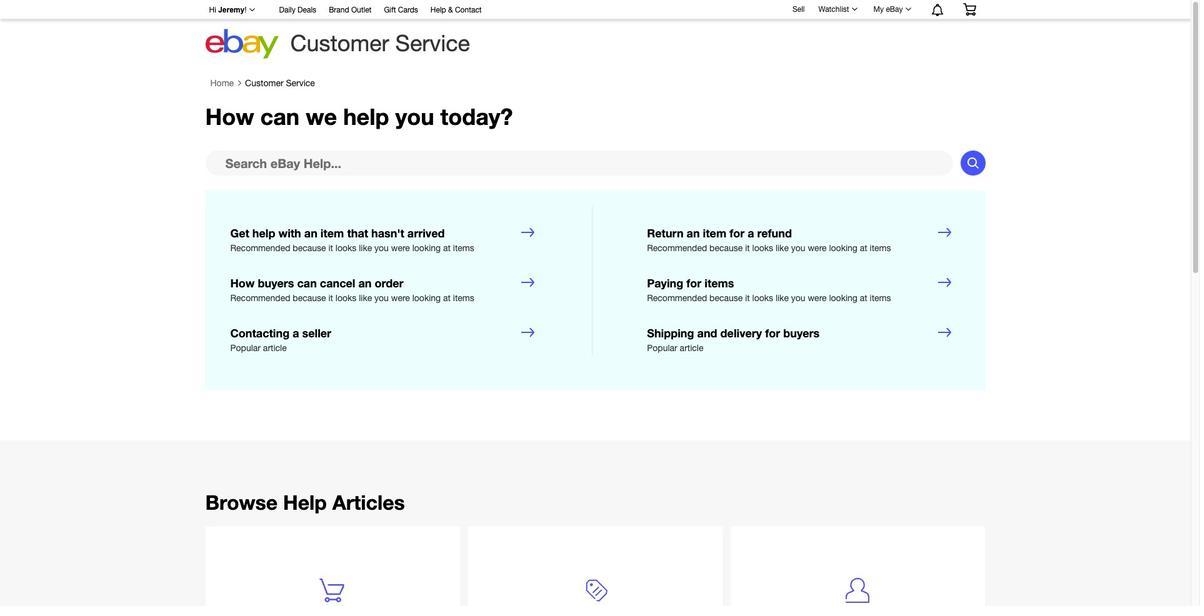 Task type: vqa. For each thing, say whether or not it's contained in the screenshot.


Task type: describe. For each thing, give the bounding box(es) containing it.
were inside return an item for a refund recommended because it looks like you were looking at items
[[808, 243, 827, 253]]

today?
[[441, 103, 513, 130]]

like inside return an item for a refund recommended because it looks like you were looking at items
[[776, 243, 789, 253]]

return
[[647, 227, 684, 240]]

help inside get help with an item that hasn't arrived recommended because it looks like you were looking at items
[[253, 227, 276, 240]]

at inside the how buyers can cancel an order recommended because it looks like you were looking at items
[[443, 293, 451, 303]]

service inside banner
[[396, 30, 470, 56]]

shipping and delivery for buyers popular article
[[647, 327, 820, 353]]

because inside paying for items recommended because it looks like you were looking at items
[[710, 293, 743, 303]]

delivery
[[721, 327, 763, 340]]

with
[[279, 227, 301, 240]]

sell link
[[787, 5, 811, 14]]

it inside get help with an item that hasn't arrived recommended because it looks like you were looking at items
[[329, 243, 333, 253]]

an inside the how buyers can cancel an order recommended because it looks like you were looking at items
[[359, 277, 372, 290]]

get
[[230, 227, 249, 240]]

my ebay
[[874, 5, 903, 14]]

return an item for a refund recommended because it looks like you were looking at items
[[647, 227, 892, 253]]

how for how buyers can cancel an order recommended because it looks like you were looking at items
[[230, 277, 255, 290]]

gift
[[384, 6, 396, 14]]

at inside paying for items recommended because it looks like you were looking at items
[[860, 293, 868, 303]]

account navigation
[[202, 0, 986, 19]]

hi jeremy !
[[209, 6, 247, 14]]

item inside get help with an item that hasn't arrived recommended because it looks like you were looking at items
[[321, 227, 344, 240]]

were inside paying for items recommended because it looks like you were looking at items
[[808, 293, 827, 303]]

you inside the how buyers can cancel an order recommended because it looks like you were looking at items
[[375, 293, 389, 303]]

like inside paying for items recommended because it looks like you were looking at items
[[776, 293, 789, 303]]

like inside get help with an item that hasn't arrived recommended because it looks like you were looking at items
[[359, 243, 372, 253]]

get help with an item that hasn't arrived recommended because it looks like you were looking at items
[[230, 227, 475, 253]]

how can we help you today?
[[205, 103, 513, 130]]

gift cards
[[384, 6, 418, 14]]

can inside the how buyers can cancel an order recommended because it looks like you were looking at items
[[297, 277, 317, 290]]

recommended inside the how buyers can cancel an order recommended because it looks like you were looking at items
[[230, 293, 291, 303]]

recommended inside get help with an item that hasn't arrived recommended because it looks like you were looking at items
[[230, 243, 291, 253]]

because inside the how buyers can cancel an order recommended because it looks like you were looking at items
[[293, 293, 326, 303]]

were inside get help with an item that hasn't arrived recommended because it looks like you were looking at items
[[391, 243, 410, 253]]

for for item
[[730, 227, 745, 240]]

you inside get help with an item that hasn't arrived recommended because it looks like you were looking at items
[[375, 243, 389, 253]]

because inside return an item for a refund recommended because it looks like you were looking at items
[[710, 243, 743, 253]]

it inside return an item for a refund recommended because it looks like you were looking at items
[[746, 243, 750, 253]]

cards
[[398, 6, 418, 14]]

looks inside the how buyers can cancel an order recommended because it looks like you were looking at items
[[336, 293, 357, 303]]

daily deals
[[279, 6, 317, 14]]

order
[[375, 277, 404, 290]]

outlet
[[351, 6, 372, 14]]

articles
[[333, 491, 405, 515]]

brand outlet link
[[329, 4, 372, 18]]

looking inside return an item for a refund recommended because it looks like you were looking at items
[[830, 243, 858, 253]]

an inside get help with an item that hasn't arrived recommended because it looks like you were looking at items
[[304, 227, 318, 240]]

contact
[[455, 6, 482, 14]]

article inside shipping and delivery for buyers popular article
[[680, 343, 704, 353]]

jeremy
[[218, 6, 245, 14]]

help inside the help & contact link
[[431, 6, 446, 14]]

arrived
[[408, 227, 445, 240]]

at inside return an item for a refund recommended because it looks like you were looking at items
[[860, 243, 868, 253]]

refund
[[758, 227, 792, 240]]

items inside get help with an item that hasn't arrived recommended because it looks like you were looking at items
[[453, 243, 475, 253]]

customer service link
[[245, 78, 315, 88]]

how for how can we help you today?
[[205, 103, 254, 130]]

home
[[210, 78, 234, 88]]

you inside return an item for a refund recommended because it looks like you were looking at items
[[792, 243, 806, 253]]

customer service banner
[[202, 0, 986, 63]]

like inside the how buyers can cancel an order recommended because it looks like you were looking at items
[[359, 293, 372, 303]]

and
[[698, 327, 718, 340]]



Task type: locate. For each thing, give the bounding box(es) containing it.
item
[[321, 227, 344, 240], [703, 227, 727, 240]]

article inside "contacting a seller popular article"
[[263, 343, 287, 353]]

item right return
[[703, 227, 727, 240]]

how down home link
[[205, 103, 254, 130]]

because up delivery
[[710, 293, 743, 303]]

customer inside banner
[[291, 30, 389, 56]]

browse help articles
[[205, 491, 405, 515]]

for inside paying for items recommended because it looks like you were looking at items
[[687, 277, 702, 290]]

recommended up contacting
[[230, 293, 291, 303]]

customer service up we
[[245, 78, 315, 88]]

at
[[443, 243, 451, 253], [860, 243, 868, 253], [443, 293, 451, 303], [860, 293, 868, 303]]

1 vertical spatial buyers
[[784, 327, 820, 340]]

1 horizontal spatial for
[[730, 227, 745, 240]]

how down the get
[[230, 277, 255, 290]]

looking inside paying for items recommended because it looks like you were looking at items
[[830, 293, 858, 303]]

&
[[448, 6, 453, 14]]

daily deals link
[[279, 4, 317, 18]]

2 item from the left
[[703, 227, 727, 240]]

brand outlet
[[329, 6, 372, 14]]

for for delivery
[[766, 327, 781, 340]]

because inside get help with an item that hasn't arrived recommended because it looks like you were looking at items
[[293, 243, 326, 253]]

like down the that
[[359, 243, 372, 253]]

0 horizontal spatial service
[[286, 78, 315, 88]]

recommended down the get
[[230, 243, 291, 253]]

it
[[329, 243, 333, 253], [746, 243, 750, 253], [329, 293, 333, 303], [746, 293, 750, 303]]

looks down the that
[[336, 243, 357, 253]]

0 horizontal spatial article
[[263, 343, 287, 353]]

service down &
[[396, 30, 470, 56]]

for left refund at the top right of page
[[730, 227, 745, 240]]

1 vertical spatial help
[[253, 227, 276, 240]]

buyers down paying for items recommended because it looks like you were looking at items
[[784, 327, 820, 340]]

1 vertical spatial service
[[286, 78, 315, 88]]

1 popular from the left
[[230, 343, 261, 353]]

you inside paying for items recommended because it looks like you were looking at items
[[792, 293, 806, 303]]

items
[[453, 243, 475, 253], [870, 243, 892, 253], [705, 277, 735, 290], [453, 293, 475, 303], [870, 293, 892, 303]]

help right the get
[[253, 227, 276, 240]]

service
[[396, 30, 470, 56], [286, 78, 315, 88]]

recommended down return
[[647, 243, 708, 253]]

ebay
[[887, 5, 903, 14]]

2 horizontal spatial for
[[766, 327, 781, 340]]

shipping
[[647, 327, 695, 340]]

article down contacting
[[263, 343, 287, 353]]

my
[[874, 5, 884, 14]]

looks inside get help with an item that hasn't arrived recommended because it looks like you were looking at items
[[336, 243, 357, 253]]

1 horizontal spatial popular
[[647, 343, 678, 353]]

hasn't
[[372, 227, 405, 240]]

paying
[[647, 277, 684, 290]]

daily
[[279, 6, 296, 14]]

for inside shipping and delivery for buyers popular article
[[766, 327, 781, 340]]

1 vertical spatial can
[[297, 277, 317, 290]]

were
[[391, 243, 410, 253], [808, 243, 827, 253], [391, 293, 410, 303], [808, 293, 827, 303]]

looks down refund at the top right of page
[[753, 243, 774, 253]]

an inside return an item for a refund recommended because it looks like you were looking at items
[[687, 227, 700, 240]]

for right 'paying'
[[687, 277, 702, 290]]

watchlist
[[819, 5, 850, 14]]

an right return
[[687, 227, 700, 240]]

buyers inside the how buyers can cancel an order recommended because it looks like you were looking at items
[[258, 277, 294, 290]]

1 horizontal spatial a
[[748, 227, 755, 240]]

that
[[347, 227, 368, 240]]

0 vertical spatial can
[[260, 103, 300, 130]]

0 horizontal spatial help
[[283, 491, 327, 515]]

0 vertical spatial service
[[396, 30, 470, 56]]

0 horizontal spatial a
[[293, 327, 299, 340]]

item left the that
[[321, 227, 344, 240]]

article down and at right bottom
[[680, 343, 704, 353]]

at inside get help with an item that hasn't arrived recommended because it looks like you were looking at items
[[443, 243, 451, 253]]

0 vertical spatial how
[[205, 103, 254, 130]]

2 vertical spatial for
[[766, 327, 781, 340]]

hi
[[209, 6, 216, 14]]

can down customer service link
[[260, 103, 300, 130]]

you
[[396, 103, 434, 130], [375, 243, 389, 253], [792, 243, 806, 253], [375, 293, 389, 303], [792, 293, 806, 303]]

it down cancel
[[329, 293, 333, 303]]

help
[[343, 103, 389, 130], [253, 227, 276, 240]]

0 horizontal spatial item
[[321, 227, 344, 240]]

1 horizontal spatial item
[[703, 227, 727, 240]]

customer down brand
[[291, 30, 389, 56]]

browse
[[205, 491, 278, 515]]

a left refund at the top right of page
[[748, 227, 755, 240]]

1 horizontal spatial help
[[431, 6, 446, 14]]

for right delivery
[[766, 327, 781, 340]]

contacting
[[230, 327, 290, 340]]

it inside paying for items recommended because it looks like you were looking at items
[[746, 293, 750, 303]]

0 horizontal spatial an
[[304, 227, 318, 240]]

it up paying for items recommended because it looks like you were looking at items
[[746, 243, 750, 253]]

2 popular from the left
[[647, 343, 678, 353]]

recommended down 'paying'
[[647, 293, 708, 303]]

customer service down gift
[[291, 30, 470, 56]]

help & contact link
[[431, 4, 482, 18]]

1 vertical spatial how
[[230, 277, 255, 290]]

sell
[[793, 5, 805, 14]]

1 vertical spatial help
[[283, 491, 327, 515]]

0 horizontal spatial help
[[253, 227, 276, 240]]

popular inside "contacting a seller popular article"
[[230, 343, 261, 353]]

like down return an item for a refund recommended because it looks like you were looking at items
[[776, 293, 789, 303]]

help
[[431, 6, 446, 14], [283, 491, 327, 515]]

like down refund at the top right of page
[[776, 243, 789, 253]]

seller
[[302, 327, 332, 340]]

a left 'seller'
[[293, 327, 299, 340]]

items inside return an item for a refund recommended because it looks like you were looking at items
[[870, 243, 892, 253]]

how
[[205, 103, 254, 130], [230, 277, 255, 290]]

buyers inside shipping and delivery for buyers popular article
[[784, 327, 820, 340]]

it inside the how buyers can cancel an order recommended because it looks like you were looking at items
[[329, 293, 333, 303]]

it up delivery
[[746, 293, 750, 303]]

for
[[730, 227, 745, 240], [687, 277, 702, 290], [766, 327, 781, 340]]

popular down shipping
[[647, 343, 678, 353]]

0 vertical spatial help
[[343, 103, 389, 130]]

because down cancel
[[293, 293, 326, 303]]

how can we help you today? main content
[[0, 73, 1192, 607]]

customer right home
[[245, 78, 284, 88]]

an left "order"
[[359, 277, 372, 290]]

a inside return an item for a refund recommended because it looks like you were looking at items
[[748, 227, 755, 240]]

because up paying for items recommended because it looks like you were looking at items
[[710, 243, 743, 253]]

looking
[[413, 243, 441, 253], [830, 243, 858, 253], [413, 293, 441, 303], [830, 293, 858, 303]]

0 vertical spatial customer
[[291, 30, 389, 56]]

your shopping cart image
[[963, 3, 977, 16]]

looks down cancel
[[336, 293, 357, 303]]

popular inside shipping and delivery for buyers popular article
[[647, 343, 678, 353]]

how buyers can cancel an order recommended because it looks like you were looking at items
[[230, 277, 475, 303]]

can
[[260, 103, 300, 130], [297, 277, 317, 290]]

0 vertical spatial for
[[730, 227, 745, 240]]

like down get help with an item that hasn't arrived recommended because it looks like you were looking at items
[[359, 293, 372, 303]]

looks inside paying for items recommended because it looks like you were looking at items
[[753, 293, 774, 303]]

service up we
[[286, 78, 315, 88]]

brand
[[329, 6, 349, 14]]

items inside the how buyers can cancel an order recommended because it looks like you were looking at items
[[453, 293, 475, 303]]

were inside the how buyers can cancel an order recommended because it looks like you were looking at items
[[391, 293, 410, 303]]

looking inside the how buyers can cancel an order recommended because it looks like you were looking at items
[[413, 293, 441, 303]]

an right "with"
[[304, 227, 318, 240]]

customer
[[291, 30, 389, 56], [245, 78, 284, 88]]

1 item from the left
[[321, 227, 344, 240]]

item inside return an item for a refund recommended because it looks like you were looking at items
[[703, 227, 727, 240]]

0 vertical spatial buyers
[[258, 277, 294, 290]]

looks
[[336, 243, 357, 253], [753, 243, 774, 253], [336, 293, 357, 303], [753, 293, 774, 303]]

customer service inside how can we help you today? main content
[[245, 78, 315, 88]]

1 vertical spatial a
[[293, 327, 299, 340]]

2 horizontal spatial an
[[687, 227, 700, 240]]

looks up delivery
[[753, 293, 774, 303]]

we
[[306, 103, 337, 130]]

home link
[[210, 78, 234, 88]]

0 horizontal spatial for
[[687, 277, 702, 290]]

recommended
[[230, 243, 291, 253], [647, 243, 708, 253], [230, 293, 291, 303], [647, 293, 708, 303]]

customer service inside banner
[[291, 30, 470, 56]]

an
[[304, 227, 318, 240], [687, 227, 700, 240], [359, 277, 372, 290]]

because
[[293, 243, 326, 253], [710, 243, 743, 253], [293, 293, 326, 303], [710, 293, 743, 303]]

it up cancel
[[329, 243, 333, 253]]

customer service
[[291, 30, 470, 56], [245, 78, 315, 88]]

service inside how can we help you today? main content
[[286, 78, 315, 88]]

buyers
[[258, 277, 294, 290], [784, 327, 820, 340]]

help right we
[[343, 103, 389, 130]]

like
[[359, 243, 372, 253], [776, 243, 789, 253], [359, 293, 372, 303], [776, 293, 789, 303]]

paying for items recommended because it looks like you were looking at items
[[647, 277, 892, 303]]

watchlist link
[[812, 2, 864, 17]]

for inside return an item for a refund recommended because it looks like you were looking at items
[[730, 227, 745, 240]]

1 vertical spatial for
[[687, 277, 702, 290]]

a inside "contacting a seller popular article"
[[293, 327, 299, 340]]

1 vertical spatial customer service
[[245, 78, 315, 88]]

deals
[[298, 6, 317, 14]]

0 horizontal spatial buyers
[[258, 277, 294, 290]]

1 horizontal spatial help
[[343, 103, 389, 130]]

0 vertical spatial help
[[431, 6, 446, 14]]

1 horizontal spatial customer
[[291, 30, 389, 56]]

customer inside how can we help you today? main content
[[245, 78, 284, 88]]

popular down contacting
[[230, 343, 261, 353]]

popular
[[230, 343, 261, 353], [647, 343, 678, 353]]

0 vertical spatial customer service
[[291, 30, 470, 56]]

!
[[245, 6, 247, 14]]

Search eBay Help... text field
[[205, 151, 954, 176]]

gift cards link
[[384, 4, 418, 18]]

0 horizontal spatial customer
[[245, 78, 284, 88]]

0 vertical spatial a
[[748, 227, 755, 240]]

help & contact
[[431, 6, 482, 14]]

contacting a seller popular article
[[230, 327, 332, 353]]

cancel
[[320, 277, 356, 290]]

how inside the how buyers can cancel an order recommended because it looks like you were looking at items
[[230, 277, 255, 290]]

recommended inside paying for items recommended because it looks like you were looking at items
[[647, 293, 708, 303]]

1 horizontal spatial an
[[359, 277, 372, 290]]

0 horizontal spatial popular
[[230, 343, 261, 353]]

1 horizontal spatial article
[[680, 343, 704, 353]]

article
[[263, 343, 287, 353], [680, 343, 704, 353]]

looking inside get help with an item that hasn't arrived recommended because it looks like you were looking at items
[[413, 243, 441, 253]]

1 horizontal spatial service
[[396, 30, 470, 56]]

a
[[748, 227, 755, 240], [293, 327, 299, 340]]

my ebay link
[[867, 2, 917, 17]]

1 article from the left
[[263, 343, 287, 353]]

can left cancel
[[297, 277, 317, 290]]

looks inside return an item for a refund recommended because it looks like you were looking at items
[[753, 243, 774, 253]]

1 vertical spatial customer
[[245, 78, 284, 88]]

because down "with"
[[293, 243, 326, 253]]

help inside how can we help you today? main content
[[283, 491, 327, 515]]

1 horizontal spatial buyers
[[784, 327, 820, 340]]

recommended inside return an item for a refund recommended because it looks like you were looking at items
[[647, 243, 708, 253]]

buyers down "with"
[[258, 277, 294, 290]]

2 article from the left
[[680, 343, 704, 353]]



